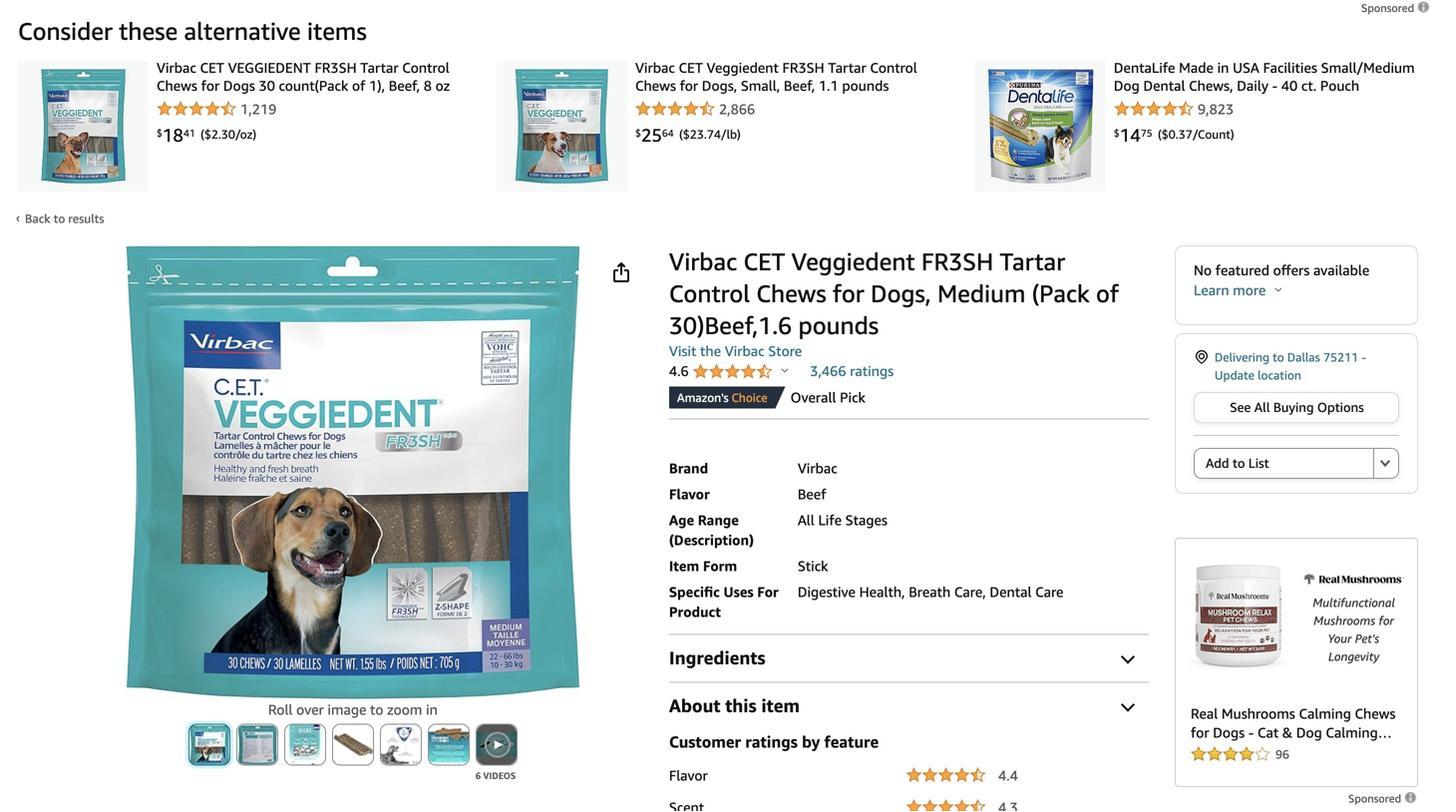 Task type: vqa. For each thing, say whether or not it's contained in the screenshot.


Task type: describe. For each thing, give the bounding box(es) containing it.
control for 18
[[402, 59, 450, 76]]

specific uses for product
[[669, 583, 779, 620]]

item form
[[669, 557, 737, 574]]

1,219 link
[[157, 99, 461, 119]]

4.4
[[999, 767, 1018, 783]]

- inside dentalife made in usa facilities small/medium dog dental chews, daily - 40 ct. pouch
[[1273, 78, 1278, 94]]

stages
[[846, 512, 888, 528]]

for for 18
[[201, 78, 220, 94]]

9,823
[[1198, 101, 1234, 117]]

customer
[[669, 732, 741, 751]]

ingredients
[[669, 647, 766, 668]]

fr3sh for 18
[[315, 59, 357, 76]]

virbac cet veggiedent fr3sh tartar control chews for dogs, small, beef, 1.1 pounds link
[[635, 59, 940, 95]]

3,466 ratings
[[810, 363, 894, 379]]

1 vertical spatial in
[[426, 701, 438, 718]]

amazon's
[[677, 391, 729, 405]]

6
[[476, 770, 481, 781]]

see all buying options link
[[1195, 393, 1399, 422]]

in inside dentalife made in usa facilities small/medium dog dental chews, daily - 40 ct. pouch
[[1218, 59, 1229, 76]]

3,466
[[810, 363, 847, 379]]

virbac cet veggiedent fr3sh tartar control chews for dogs 30 count(pack of 1), beef, 8 oz image
[[26, 69, 141, 184]]

list containing 18
[[0, 59, 1437, 192]]

control inside virbac cet veggiedent fr3sh tartar control chews for dogs, medium (pack of 30)beef,1.6 pounds visit the virbac store
[[669, 279, 750, 308]]

add to list option group
[[1194, 448, 1400, 479]]

choice
[[732, 391, 768, 405]]

dogs, for medium
[[871, 279, 932, 308]]

0 vertical spatial all
[[1255, 400, 1270, 415]]

beef
[[798, 486, 826, 502]]

chews,
[[1189, 78, 1234, 94]]

item
[[669, 557, 700, 574]]

ratings for 3,466
[[850, 363, 894, 379]]

virbac up beef
[[798, 460, 838, 476]]

30)beef,1.6
[[669, 311, 792, 340]]

1 vertical spatial all
[[798, 512, 815, 528]]

14
[[1120, 124, 1141, 146]]

offers
[[1274, 262, 1310, 278]]

section expand image
[[1121, 698, 1135, 712]]

fr3sh inside virbac cet veggiedent fr3sh tartar control chews for dogs, medium (pack of 30)beef,1.6 pounds visit the virbac store
[[922, 247, 994, 276]]

specific
[[669, 583, 720, 600]]

sponsored for the topmost sponsored link
[[1362, 1, 1418, 14]]

9,823 link
[[1114, 99, 1418, 119]]

learn more
[[1194, 282, 1266, 298]]

count(pack
[[279, 78, 349, 94]]

care,
[[955, 583, 986, 600]]

small/medium
[[1321, 59, 1415, 76]]

1 vertical spatial sponsored link
[[1349, 791, 1419, 805]]

small,
[[741, 78, 780, 94]]

1.1
[[819, 78, 839, 94]]

oz
[[436, 78, 450, 94]]

digestive
[[798, 583, 856, 600]]

‹
[[16, 210, 20, 224]]

4.6
[[669, 363, 693, 379]]

2 flavor from the top
[[669, 767, 708, 783]]

control for 25
[[870, 59, 918, 76]]

for
[[757, 583, 779, 600]]

tartar for 25
[[828, 59, 867, 76]]

virbac cet veggiedent fr3sh tartar control chews for dogs 30 count(pack of 1), beef, 8 oz
[[157, 59, 450, 94]]

customer ratings by feature
[[669, 732, 879, 751]]

1 flavor from the top
[[669, 486, 710, 502]]

tartar for 18
[[360, 59, 399, 76]]

41
[[184, 127, 195, 139]]

usa
[[1233, 59, 1260, 76]]

zoom
[[387, 701, 422, 718]]

$ for 18
[[157, 127, 162, 139]]

virbac for medium
[[669, 247, 737, 276]]

options
[[1318, 400, 1365, 415]]

chews inside virbac cet veggiedent fr3sh tartar control chews for dogs, medium (pack of 30)beef,1.6 pounds visit the virbac store
[[757, 279, 827, 308]]

sponsored for bottom sponsored link
[[1349, 792, 1405, 805]]

veggiedent
[[228, 59, 311, 76]]

75
[[1141, 127, 1153, 139]]

Add to List radio
[[1194, 448, 1374, 479]]

3,466 ratings link
[[810, 363, 894, 379]]

64
[[662, 127, 674, 139]]

learn
[[1194, 282, 1230, 298]]

beef, inside virbac cet veggiedent fr3sh tartar control chews for dogs 30 count(pack of 1), beef, 8 oz
[[389, 78, 420, 94]]

pick
[[840, 389, 866, 406]]

no featured offers available
[[1194, 262, 1370, 278]]

to inside ‹ back to results
[[54, 211, 65, 225]]

virbac for small,
[[635, 59, 675, 76]]

ingredients button
[[669, 646, 1149, 670]]

delivering
[[1215, 350, 1270, 364]]

tartar inside virbac cet veggiedent fr3sh tartar control chews for dogs, medium (pack of 30)beef,1.6 pounds visit the virbac store
[[1000, 247, 1066, 276]]

(pack
[[1032, 279, 1090, 308]]

videos
[[483, 770, 516, 781]]

add
[[1206, 455, 1230, 471]]

more
[[1233, 282, 1266, 298]]

health,
[[860, 583, 905, 600]]

dentalife
[[1114, 59, 1176, 76]]

the
[[700, 343, 721, 359]]

2,866 link
[[635, 99, 940, 119]]

popover image inside 4.6 button
[[782, 368, 789, 373]]

dogs
[[223, 78, 255, 94]]

chews for 25
[[635, 78, 676, 94]]

section expand image
[[1121, 650, 1135, 664]]

(description)
[[669, 532, 754, 548]]

dallas
[[1288, 350, 1321, 364]]

0 vertical spatial sponsored link
[[1362, 0, 1432, 18]]

items
[[307, 16, 367, 45]]

learn more button
[[1194, 282, 1282, 298]]

daily
[[1237, 78, 1269, 94]]

uses
[[724, 583, 754, 600]]

visit the virbac store link
[[669, 343, 802, 359]]

$ for 25
[[635, 127, 641, 139]]

buying
[[1274, 400, 1314, 415]]



Task type: locate. For each thing, give the bounding box(es) containing it.
($23.74/lb)
[[679, 127, 741, 141]]

range
[[698, 512, 739, 528]]

3 $ from the left
[[1114, 127, 1120, 139]]

control
[[402, 59, 450, 76], [870, 59, 918, 76], [669, 279, 750, 308]]

feature
[[825, 732, 879, 751]]

ratings down item
[[745, 732, 798, 751]]

all left life
[[798, 512, 815, 528]]

dogs, left medium at right top
[[871, 279, 932, 308]]

in right zoom
[[426, 701, 438, 718]]

to inside "delivering to dallas 75211 - update location"
[[1273, 350, 1285, 364]]

results
[[68, 211, 104, 225]]

ratings for customer
[[745, 732, 798, 751]]

over
[[296, 701, 324, 718]]

to up location
[[1273, 350, 1285, 364]]

0 vertical spatial leave feedback on sponsored ad element
[[1362, 1, 1432, 14]]

cet
[[200, 59, 224, 76], [679, 59, 703, 76], [744, 247, 785, 276]]

roll over image to zoom in
[[268, 701, 438, 718]]

age
[[669, 512, 694, 528]]

cet for 18
[[200, 59, 224, 76]]

beef,
[[389, 78, 420, 94], [784, 78, 815, 94]]

1 horizontal spatial cet
[[679, 59, 703, 76]]

overall pick
[[791, 389, 866, 406]]

1),
[[369, 78, 385, 94]]

virbac down consider these alternative items in the top left of the page
[[157, 59, 196, 76]]

0 vertical spatial ratings
[[850, 363, 894, 379]]

flavor down brand
[[669, 486, 710, 502]]

25
[[641, 124, 662, 146]]

control inside virbac cet veggiedent fr3sh tartar control chews for dogs, small, beef, 1.1 pounds
[[870, 59, 918, 76]]

0 horizontal spatial beef,
[[389, 78, 420, 94]]

0 vertical spatial dogs,
[[702, 78, 737, 94]]

1 horizontal spatial popover image
[[1275, 287, 1282, 292]]

to
[[54, 211, 65, 225], [1273, 350, 1285, 364], [1233, 455, 1246, 471], [370, 701, 384, 718]]

1 horizontal spatial for
[[680, 78, 698, 94]]

alternative
[[184, 16, 301, 45]]

ratings up pick
[[850, 363, 894, 379]]

- inside "delivering to dallas 75211 - update location"
[[1362, 350, 1367, 364]]

0 horizontal spatial in
[[426, 701, 438, 718]]

cet up 30)beef,1.6 at the top of page
[[744, 247, 785, 276]]

pounds up 3,466 on the right
[[799, 311, 879, 340]]

veggiedent inside virbac cet veggiedent fr3sh tartar control chews for dogs, medium (pack of 30)beef,1.6 pounds visit the virbac store
[[792, 247, 915, 276]]

0 horizontal spatial tartar
[[360, 59, 399, 76]]

facilities
[[1264, 59, 1318, 76]]

all life stages
[[798, 512, 888, 528]]

chews up store
[[757, 279, 827, 308]]

1,219
[[240, 101, 277, 117]]

popover image
[[1275, 287, 1282, 292], [782, 368, 789, 373]]

in up chews,
[[1218, 59, 1229, 76]]

1 vertical spatial dogs,
[[871, 279, 932, 308]]

tartar up 1),
[[360, 59, 399, 76]]

see all buying options
[[1230, 400, 1365, 415]]

0 vertical spatial veggiedent
[[707, 59, 779, 76]]

1 horizontal spatial veggiedent
[[792, 247, 915, 276]]

virbac cet veggiedent fr3sh tartar control chews for dogs, medium (pack of 30)beef,1.6 pounds visit the virbac store
[[669, 247, 1119, 359]]

1 horizontal spatial dental
[[1144, 78, 1186, 94]]

1 vertical spatial leave feedback on sponsored ad element
[[1349, 792, 1419, 805]]

dropdown image
[[1381, 459, 1391, 467]]

fr3sh
[[315, 59, 357, 76], [783, 59, 825, 76], [922, 247, 994, 276]]

veggiedent for small,
[[707, 59, 779, 76]]

0 horizontal spatial dental
[[990, 583, 1032, 600]]

virbac inside virbac cet veggiedent fr3sh tartar control chews for dogs 30 count(pack of 1), beef, 8 oz
[[157, 59, 196, 76]]

dental inside dentalife made in usa facilities small/medium dog dental chews, daily - 40 ct. pouch
[[1144, 78, 1186, 94]]

1 horizontal spatial tartar
[[828, 59, 867, 76]]

0 vertical spatial flavor
[[669, 486, 710, 502]]

amazon's choice
[[677, 391, 768, 405]]

40
[[1282, 78, 1298, 94]]

1 horizontal spatial of
[[1096, 279, 1119, 308]]

virbac for 30
[[157, 59, 196, 76]]

0 horizontal spatial veggiedent
[[707, 59, 779, 76]]

leave feedback on sponsored ad element for bottom sponsored link
[[1349, 792, 1419, 805]]

cet up $ 25 64 ($23.74/lb)
[[679, 59, 703, 76]]

age range (description)
[[669, 512, 754, 548]]

about this item
[[669, 695, 800, 716]]

0 horizontal spatial cet
[[200, 59, 224, 76]]

$ inside $ 18 41 ($2.30/oz)
[[157, 127, 162, 139]]

delivering to dallas 75211 - update location link
[[1194, 348, 1400, 384]]

beef, left 8
[[389, 78, 420, 94]]

fr3sh up medium at right top
[[922, 247, 994, 276]]

virbac cet veggiedent fr3sh tartar control chews for dogs, small, beef, 1.1 pounds image
[[505, 69, 619, 184]]

back to results link
[[25, 211, 104, 225]]

breath
[[909, 583, 951, 600]]

for inside virbac cet veggiedent fr3sh tartar control chews for dogs, small, beef, 1.1 pounds
[[680, 78, 698, 94]]

$ left 75 at right top
[[1114, 127, 1120, 139]]

tartar
[[360, 59, 399, 76], [828, 59, 867, 76], [1000, 247, 1066, 276]]

to right back
[[54, 211, 65, 225]]

of right (pack
[[1096, 279, 1119, 308]]

for inside virbac cet veggiedent fr3sh tartar control chews for dogs 30 count(pack of 1), beef, 8 oz
[[201, 78, 220, 94]]

in
[[1218, 59, 1229, 76], [426, 701, 438, 718]]

virbac inside virbac cet veggiedent fr3sh tartar control chews for dogs, small, beef, 1.1 pounds
[[635, 59, 675, 76]]

this
[[725, 695, 757, 716]]

for
[[201, 78, 220, 94], [680, 78, 698, 94], [833, 279, 865, 308]]

1 horizontal spatial ratings
[[850, 363, 894, 379]]

cet for 25
[[679, 59, 703, 76]]

1 horizontal spatial all
[[1255, 400, 1270, 415]]

about
[[669, 695, 721, 716]]

popover image inside 'learn more' button
[[1275, 287, 1282, 292]]

for for 25
[[680, 78, 698, 94]]

about this item button
[[669, 694, 1149, 718]]

0 horizontal spatial of
[[352, 78, 366, 94]]

‹ back to results
[[16, 210, 104, 225]]

tartar inside virbac cet veggiedent fr3sh tartar control chews for dogs, small, beef, 1.1 pounds
[[828, 59, 867, 76]]

virbac up 30)beef,1.6 at the top of page
[[669, 247, 737, 276]]

flavor
[[669, 486, 710, 502], [669, 767, 708, 783]]

to inside option
[[1233, 455, 1246, 471]]

virbac up 4.6 button
[[725, 343, 765, 359]]

leave feedback on sponsored ad element
[[1362, 1, 1432, 14], [1349, 792, 1419, 805]]

0 horizontal spatial -
[[1273, 78, 1278, 94]]

beef, inside virbac cet veggiedent fr3sh tartar control chews for dogs, small, beef, 1.1 pounds
[[784, 78, 815, 94]]

2 horizontal spatial for
[[833, 279, 865, 308]]

of
[[352, 78, 366, 94], [1096, 279, 1119, 308]]

None radio
[[1374, 448, 1400, 479]]

$ inside $ 25 64 ($23.74/lb)
[[635, 127, 641, 139]]

75211
[[1324, 350, 1359, 364]]

dogs, up 2,866
[[702, 78, 737, 94]]

1 vertical spatial -
[[1362, 350, 1367, 364]]

1 vertical spatial flavor
[[669, 767, 708, 783]]

Add to List submit
[[1195, 449, 1374, 478]]

0 horizontal spatial chews
[[157, 78, 197, 94]]

consider
[[18, 16, 113, 45]]

pounds inside virbac cet veggiedent fr3sh tartar control chews for dogs, small, beef, 1.1 pounds
[[842, 78, 889, 94]]

all right see
[[1255, 400, 1270, 415]]

1 vertical spatial pounds
[[799, 311, 879, 340]]

update
[[1215, 368, 1255, 382]]

0 vertical spatial pounds
[[842, 78, 889, 94]]

dentalife made in usa facilities small/medium dog dental chews, daily - 40 ct. pouch image
[[984, 69, 1098, 184]]

dentalife made in usa facilities small/medium dog dental chews, daily - 40 ct. pouch
[[1114, 59, 1415, 94]]

2 horizontal spatial fr3sh
[[922, 247, 994, 276]]

of left 1),
[[352, 78, 366, 94]]

1 vertical spatial of
[[1096, 279, 1119, 308]]

0 horizontal spatial for
[[201, 78, 220, 94]]

ratings
[[850, 363, 894, 379], [745, 732, 798, 751]]

dental down dentalife
[[1144, 78, 1186, 94]]

control inside virbac cet veggiedent fr3sh tartar control chews for dogs 30 count(pack of 1), beef, 8 oz
[[402, 59, 450, 76]]

of inside virbac cet veggiedent fr3sh tartar control chews for dogs, medium (pack of 30)beef,1.6 pounds visit the virbac store
[[1096, 279, 1119, 308]]

fr3sh for 25
[[783, 59, 825, 76]]

2,866
[[719, 101, 755, 117]]

$ left 41
[[157, 127, 162, 139]]

1 horizontal spatial fr3sh
[[783, 59, 825, 76]]

1 vertical spatial sponsored
[[1349, 792, 1405, 805]]

made
[[1179, 59, 1214, 76]]

18
[[162, 124, 184, 146]]

for up $ 25 64 ($23.74/lb)
[[680, 78, 698, 94]]

2 horizontal spatial cet
[[744, 247, 785, 276]]

cet inside virbac cet veggiedent fr3sh tartar control chews for dogs, small, beef, 1.1 pounds
[[679, 59, 703, 76]]

$ left 64
[[635, 127, 641, 139]]

veggiedent inside virbac cet veggiedent fr3sh tartar control chews for dogs, small, beef, 1.1 pounds
[[707, 59, 779, 76]]

of inside virbac cet veggiedent fr3sh tartar control chews for dogs 30 count(pack of 1), beef, 8 oz
[[352, 78, 366, 94]]

0 horizontal spatial fr3sh
[[315, 59, 357, 76]]

1 beef, from the left
[[389, 78, 420, 94]]

0 horizontal spatial popover image
[[782, 368, 789, 373]]

fr3sh inside virbac cet veggiedent fr3sh tartar control chews for dogs, small, beef, 1.1 pounds
[[783, 59, 825, 76]]

2 horizontal spatial $
[[1114, 127, 1120, 139]]

tartar up (pack
[[1000, 247, 1066, 276]]

dental left "care"
[[990, 583, 1032, 600]]

list
[[0, 59, 1437, 192]]

chews for 18
[[157, 78, 197, 94]]

None submit
[[1375, 449, 1399, 478], [189, 725, 229, 765], [237, 725, 277, 765], [285, 725, 325, 765], [333, 725, 373, 765], [381, 725, 421, 765], [429, 725, 469, 765], [477, 725, 517, 765], [1375, 449, 1399, 478], [189, 725, 229, 765], [237, 725, 277, 765], [285, 725, 325, 765], [333, 725, 373, 765], [381, 725, 421, 765], [429, 725, 469, 765], [477, 725, 517, 765]]

1 vertical spatial popover image
[[782, 368, 789, 373]]

0 vertical spatial popover image
[[1275, 287, 1282, 292]]

leave feedback on sponsored ad element for the topmost sponsored link
[[1362, 1, 1432, 14]]

cet inside virbac cet veggiedent fr3sh tartar control chews for dogs 30 count(pack of 1), beef, 8 oz
[[200, 59, 224, 76]]

0 horizontal spatial all
[[798, 512, 815, 528]]

virbac up 64
[[635, 59, 675, 76]]

popover image down no featured offers available
[[1275, 287, 1282, 292]]

0 horizontal spatial ratings
[[745, 732, 798, 751]]

1 horizontal spatial chews
[[635, 78, 676, 94]]

dogs, for small,
[[702, 78, 737, 94]]

these
[[119, 16, 178, 45]]

($0.37/count)
[[1158, 127, 1235, 141]]

1 vertical spatial veggiedent
[[792, 247, 915, 276]]

cet inside virbac cet veggiedent fr3sh tartar control chews for dogs, medium (pack of 30)beef,1.6 pounds visit the virbac store
[[744, 247, 785, 276]]

see
[[1230, 400, 1251, 415]]

popover image down store
[[782, 368, 789, 373]]

-
[[1273, 78, 1278, 94], [1362, 350, 1367, 364]]

$
[[157, 127, 162, 139], [635, 127, 641, 139], [1114, 127, 1120, 139]]

virbac cet veggiedent fr3sh tartar control chews for dogs, medium (pack of 30)beef,1.6 pounds image
[[126, 246, 580, 700]]

by
[[802, 732, 820, 751]]

fr3sh up count(pack
[[315, 59, 357, 76]]

to left zoom
[[370, 701, 384, 718]]

$ for 14
[[1114, 127, 1120, 139]]

of for (pack
[[1096, 279, 1119, 308]]

pounds
[[842, 78, 889, 94], [799, 311, 879, 340]]

1 vertical spatial ratings
[[745, 732, 798, 751]]

$ inside $ 14 75 ($0.37/count)
[[1114, 127, 1120, 139]]

roll
[[268, 701, 293, 718]]

location
[[1258, 368, 1302, 382]]

2 horizontal spatial chews
[[757, 279, 827, 308]]

2 $ from the left
[[635, 127, 641, 139]]

0 horizontal spatial control
[[402, 59, 450, 76]]

add to list
[[1206, 455, 1270, 471]]

chews inside virbac cet veggiedent fr3sh tartar control chews for dogs 30 count(pack of 1), beef, 8 oz
[[157, 78, 197, 94]]

0 vertical spatial -
[[1273, 78, 1278, 94]]

for inside virbac cet veggiedent fr3sh tartar control chews for dogs, medium (pack of 30)beef,1.6 pounds visit the virbac store
[[833, 279, 865, 308]]

1 horizontal spatial in
[[1218, 59, 1229, 76]]

2 horizontal spatial tartar
[[1000, 247, 1066, 276]]

veggiedent for medium
[[792, 247, 915, 276]]

0 vertical spatial dental
[[1144, 78, 1186, 94]]

dogs, inside virbac cet veggiedent fr3sh tartar control chews for dogs, medium (pack of 30)beef,1.6 pounds visit the virbac store
[[871, 279, 932, 308]]

($2.30/oz)
[[201, 127, 256, 141]]

tartar inside virbac cet veggiedent fr3sh tartar control chews for dogs 30 count(pack of 1), beef, 8 oz
[[360, 59, 399, 76]]

sponsored
[[1362, 1, 1418, 14], [1349, 792, 1405, 805]]

tartar up 1.1
[[828, 59, 867, 76]]

0 vertical spatial of
[[352, 78, 366, 94]]

virbac cet veggiedent fr3sh tartar control chews for dogs 30 count(pack of 1), beef, 8 oz link
[[157, 59, 461, 95]]

dogs,
[[702, 78, 737, 94], [871, 279, 932, 308]]

0 vertical spatial in
[[1218, 59, 1229, 76]]

0 vertical spatial sponsored
[[1362, 1, 1418, 14]]

to left the list
[[1233, 455, 1246, 471]]

chews up 64
[[635, 78, 676, 94]]

chews up 41
[[157, 78, 197, 94]]

cet up dogs at the top of page
[[200, 59, 224, 76]]

fr3sh inside virbac cet veggiedent fr3sh tartar control chews for dogs 30 count(pack of 1), beef, 8 oz
[[315, 59, 357, 76]]

care
[[1036, 583, 1064, 600]]

for left dogs at the top of page
[[201, 78, 220, 94]]

1 horizontal spatial $
[[635, 127, 641, 139]]

item
[[761, 695, 800, 716]]

0 horizontal spatial $
[[157, 127, 162, 139]]

1 $ from the left
[[157, 127, 162, 139]]

of for count(pack
[[352, 78, 366, 94]]

1 horizontal spatial -
[[1362, 350, 1367, 364]]

flavor down customer
[[669, 767, 708, 783]]

beef, up 2,866 link
[[784, 78, 815, 94]]

pounds right 1.1
[[842, 78, 889, 94]]

2 beef, from the left
[[784, 78, 815, 94]]

- left 40
[[1273, 78, 1278, 94]]

chews inside virbac cet veggiedent fr3sh tartar control chews for dogs, small, beef, 1.1 pounds
[[635, 78, 676, 94]]

1 horizontal spatial beef,
[[784, 78, 815, 94]]

pounds inside virbac cet veggiedent fr3sh tartar control chews for dogs, medium (pack of 30)beef,1.6 pounds visit the virbac store
[[799, 311, 879, 340]]

dentalife made in usa facilities small/medium dog dental chews, daily - 40 ct. pouch link
[[1114, 59, 1418, 95]]

image
[[328, 701, 366, 718]]

dogs, inside virbac cet veggiedent fr3sh tartar control chews for dogs, small, beef, 1.1 pounds
[[702, 78, 737, 94]]

8
[[424, 78, 432, 94]]

list
[[1249, 455, 1270, 471]]

consider these alternative items
[[18, 16, 367, 45]]

1 horizontal spatial control
[[669, 279, 750, 308]]

fr3sh up 1.1
[[783, 59, 825, 76]]

- right the 75211
[[1362, 350, 1367, 364]]

0 horizontal spatial dogs,
[[702, 78, 737, 94]]

1 horizontal spatial dogs,
[[871, 279, 932, 308]]

6 videos
[[476, 770, 516, 781]]

2 horizontal spatial control
[[870, 59, 918, 76]]

30
[[259, 78, 275, 94]]

pouch
[[1321, 78, 1360, 94]]

available
[[1314, 262, 1370, 278]]

no
[[1194, 262, 1212, 278]]

4.6 button
[[669, 363, 789, 382]]

1 vertical spatial dental
[[990, 583, 1032, 600]]

for up 3,466 ratings
[[833, 279, 865, 308]]

product
[[669, 603, 721, 620]]



